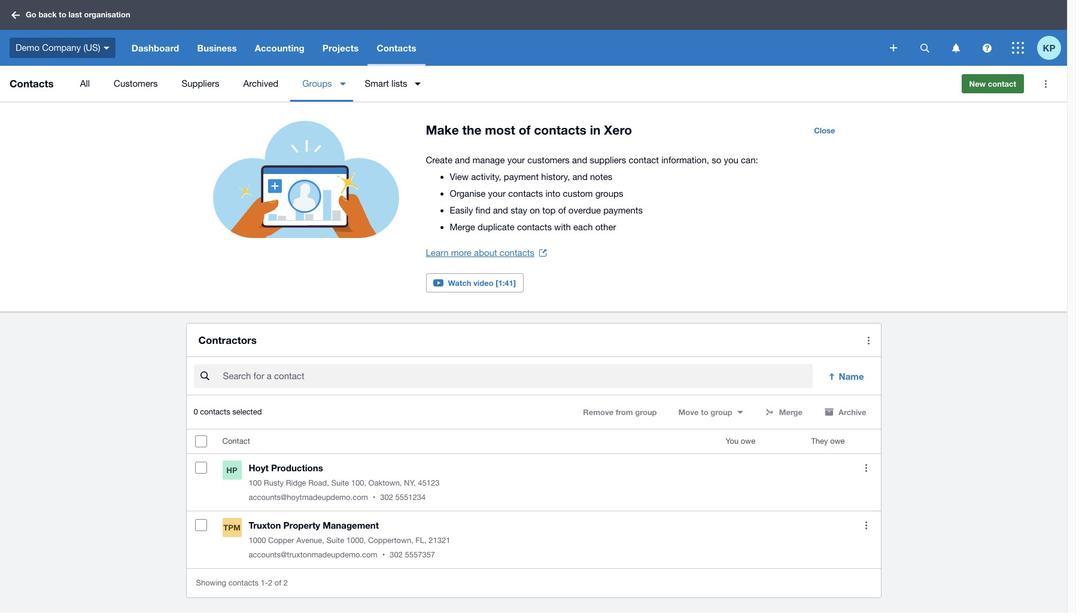 Task type: locate. For each thing, give the bounding box(es) containing it.
contacts up "lists"
[[377, 43, 417, 53]]

contacts
[[377, 43, 417, 53], [10, 77, 54, 90]]

custom
[[563, 189, 593, 199]]

more row options button down archive
[[855, 456, 879, 480]]

can:
[[741, 155, 759, 165]]

0 horizontal spatial your
[[488, 189, 506, 199]]

• inside truxton property management 1000 copper avenue, suite 1000, coppertown, fl, 21321 accounts@truxtonmadeupdemo.com • 302 5557357
[[382, 551, 385, 560]]

group for move to group
[[711, 408, 733, 418]]

0 vertical spatial contact
[[989, 79, 1017, 89]]

1 vertical spatial to
[[701, 408, 709, 418]]

in
[[590, 123, 601, 138]]

1 horizontal spatial group
[[711, 408, 733, 418]]

of right most
[[519, 123, 531, 138]]

0 contacts selected
[[194, 408, 262, 417]]

more row options image
[[866, 522, 868, 530]]

contact right the suppliers
[[629, 155, 659, 165]]

of right 1-
[[275, 579, 282, 588]]

0 horizontal spatial owe
[[741, 437, 756, 446]]

suite for productions
[[331, 479, 349, 488]]

contacts button
[[368, 30, 426, 66]]

Search for a contact field
[[222, 365, 813, 388]]

and up duplicate
[[493, 205, 508, 216]]

archived button
[[231, 66, 291, 102]]

contact list table element
[[187, 430, 881, 569]]

view activity, payment history, and notes
[[450, 172, 613, 182]]

easily find and stay on top of overdue payments
[[450, 205, 643, 216]]

302
[[380, 494, 393, 503], [390, 551, 403, 560]]

1 group from the left
[[636, 408, 657, 418]]

suite for property
[[327, 537, 344, 546]]

projects button
[[314, 30, 368, 66]]

payment
[[504, 172, 539, 182]]

1 owe from the left
[[741, 437, 756, 446]]

contacts down demo at the left of the page
[[10, 77, 54, 90]]

0 horizontal spatial to
[[59, 10, 66, 19]]

xero
[[605, 123, 632, 138]]

merge inside button
[[780, 408, 803, 418]]

contact right new on the top right of page
[[989, 79, 1017, 89]]

suppliers
[[182, 78, 219, 89]]

0 horizontal spatial contact
[[629, 155, 659, 165]]

actions menu image
[[857, 329, 881, 353]]

1 vertical spatial of
[[559, 205, 566, 216]]

1 horizontal spatial owe
[[831, 437, 845, 446]]

contacts inside popup button
[[377, 43, 417, 53]]

contact inside button
[[989, 79, 1017, 89]]

0 horizontal spatial svg image
[[11, 11, 20, 19]]

hoyt
[[249, 463, 269, 474]]

1 horizontal spatial to
[[701, 408, 709, 418]]

1 vertical spatial suite
[[327, 537, 344, 546]]

new
[[970, 79, 987, 89]]

0 horizontal spatial merge
[[450, 222, 475, 232]]

menu
[[68, 66, 953, 102]]

1 vertical spatial 302
[[390, 551, 403, 560]]

back
[[39, 10, 57, 19]]

accounting
[[255, 43, 305, 53]]

2 vertical spatial of
[[275, 579, 282, 588]]

watch video [1:41] button
[[426, 274, 524, 293]]

to right move
[[701, 408, 709, 418]]

projects
[[323, 43, 359, 53]]

your
[[508, 155, 525, 165], [488, 189, 506, 199]]

move
[[679, 408, 699, 418]]

organise your contacts into custom groups
[[450, 189, 624, 199]]

suite left 100,
[[331, 479, 349, 488]]

so
[[712, 155, 722, 165]]

• for truxton property management
[[382, 551, 385, 560]]

1 vertical spatial •
[[382, 551, 385, 560]]

overdue
[[569, 205, 601, 216]]

0 horizontal spatial 2
[[268, 579, 273, 588]]

group inside popup button
[[711, 408, 733, 418]]

merge for merge duplicate contacts with each other
[[450, 222, 475, 232]]

1 vertical spatial merge
[[780, 408, 803, 418]]

1 2 from the left
[[268, 579, 273, 588]]

1 vertical spatial contact
[[629, 155, 659, 165]]

truxton property management 1000 copper avenue, suite 1000, coppertown, fl, 21321 accounts@truxtonmadeupdemo.com • 302 5557357
[[249, 521, 451, 560]]

1 vertical spatial more row options button
[[855, 514, 879, 538]]

302 down coppertown, in the left bottom of the page
[[390, 551, 403, 560]]

suite inside truxton property management 1000 copper avenue, suite 1000, coppertown, fl, 21321 accounts@truxtonmadeupdemo.com • 302 5557357
[[327, 537, 344, 546]]

svg image
[[11, 11, 20, 19], [921, 43, 930, 52], [103, 47, 109, 50]]

and left the suppliers
[[573, 155, 588, 165]]

1000,
[[347, 537, 366, 546]]

0 vertical spatial of
[[519, 123, 531, 138]]

more row options button down more row options image
[[855, 514, 879, 538]]

0 vertical spatial suite
[[331, 479, 349, 488]]

remove from group button
[[576, 403, 665, 422]]

owe
[[741, 437, 756, 446], [831, 437, 845, 446]]

1 horizontal spatial your
[[508, 155, 525, 165]]

make
[[426, 123, 459, 138]]

payments
[[604, 205, 643, 216]]

1 horizontal spatial merge
[[780, 408, 803, 418]]

group up you
[[711, 408, 733, 418]]

of right "top" on the top right of page
[[559, 205, 566, 216]]

contact
[[989, 79, 1017, 89], [629, 155, 659, 165]]

on
[[530, 205, 540, 216]]

suite left 1000,
[[327, 537, 344, 546]]

accounts@truxtonmadeupdemo.com
[[249, 551, 378, 560]]

ny,
[[404, 479, 416, 488]]

1 horizontal spatial 2
[[284, 579, 288, 588]]

0 vertical spatial to
[[59, 10, 66, 19]]

find
[[476, 205, 491, 216]]

group inside button
[[636, 408, 657, 418]]

2 more row options button from the top
[[855, 514, 879, 538]]

0 vertical spatial your
[[508, 155, 525, 165]]

owe right 'they'
[[831, 437, 845, 446]]

1 horizontal spatial contacts
[[377, 43, 417, 53]]

• down oaktown,
[[373, 494, 376, 503]]

1 vertical spatial contacts
[[10, 77, 54, 90]]

your up payment
[[508, 155, 525, 165]]

merge for merge
[[780, 408, 803, 418]]

0 horizontal spatial group
[[636, 408, 657, 418]]

contractors
[[199, 334, 257, 347]]

group
[[636, 408, 657, 418], [711, 408, 733, 418]]

new contact button
[[962, 74, 1025, 93]]

business button
[[188, 30, 246, 66]]

1000
[[249, 537, 266, 546]]

1 horizontal spatial contact
[[989, 79, 1017, 89]]

0 vertical spatial more row options button
[[855, 456, 879, 480]]

merge down the "easily"
[[450, 222, 475, 232]]

watch
[[448, 278, 472, 288]]

2 group from the left
[[711, 408, 733, 418]]

they
[[812, 437, 829, 446]]

and up custom
[[573, 172, 588, 182]]

coppertown,
[[368, 537, 414, 546]]

video
[[474, 278, 494, 288]]

group right from
[[636, 408, 657, 418]]

suite inside hoyt productions 100 rusty ridge road, suite 100, oaktown, ny, 45123 accounts@hoytmadeupdemo.com • 302 5551234
[[331, 479, 349, 488]]

0 horizontal spatial •
[[373, 494, 376, 503]]

notes
[[591, 172, 613, 182]]

contacts down payment
[[509, 189, 543, 199]]

2 right 1-
[[284, 579, 288, 588]]

2 down copper
[[268, 579, 273, 588]]

each
[[574, 222, 593, 232]]

owe right you
[[741, 437, 756, 446]]

0 vertical spatial contacts
[[377, 43, 417, 53]]

• inside hoyt productions 100 rusty ridge road, suite 100, oaktown, ny, 45123 accounts@hoytmadeupdemo.com • 302 5551234
[[373, 494, 376, 503]]

0 vertical spatial 302
[[380, 494, 393, 503]]

to left last
[[59, 10, 66, 19]]

302 inside hoyt productions 100 rusty ridge road, suite 100, oaktown, ny, 45123 accounts@hoytmadeupdemo.com • 302 5551234
[[380, 494, 393, 503]]

svg image inside "go back to last organisation" link
[[11, 11, 20, 19]]

banner
[[0, 0, 1068, 66]]

1 horizontal spatial •
[[382, 551, 385, 560]]

make the most of contacts in xero
[[426, 123, 632, 138]]

0 vertical spatial merge
[[450, 222, 475, 232]]

100
[[249, 479, 262, 488]]

1 more row options button from the top
[[855, 456, 879, 480]]

svg image inside demo company (us) popup button
[[103, 47, 109, 50]]

your down the activity,
[[488, 189, 506, 199]]

merge left archive button
[[780, 408, 803, 418]]

1 horizontal spatial svg image
[[103, 47, 109, 50]]

top
[[543, 205, 556, 216]]

contacts up customers
[[534, 123, 587, 138]]

2 owe from the left
[[831, 437, 845, 446]]

merge
[[450, 222, 475, 232], [780, 408, 803, 418]]

actions menu image
[[1034, 72, 1058, 96]]

merge button
[[758, 403, 810, 422]]

(us)
[[83, 42, 100, 53]]

accounts@hoytmadeupdemo.com
[[249, 494, 368, 503]]

302 inside truxton property management 1000 copper avenue, suite 1000, coppertown, fl, 21321 accounts@truxtonmadeupdemo.com • 302 5557357
[[390, 551, 403, 560]]

•
[[373, 494, 376, 503], [382, 551, 385, 560]]

hp
[[227, 466, 238, 476]]

showing contacts 1-2 of 2
[[196, 579, 288, 588]]

easily
[[450, 205, 473, 216]]

0 vertical spatial •
[[373, 494, 376, 503]]

kp
[[1044, 42, 1056, 53]]

svg image
[[1013, 42, 1025, 54], [953, 43, 960, 52], [983, 43, 992, 52], [891, 44, 898, 52]]

302 down oaktown,
[[380, 494, 393, 503]]

contacts right 0
[[200, 408, 230, 417]]

owe for they owe
[[831, 437, 845, 446]]

property
[[284, 521, 320, 531]]

• down coppertown, in the left bottom of the page
[[382, 551, 385, 560]]



Task type: describe. For each thing, give the bounding box(es) containing it.
• for hoyt productions
[[373, 494, 376, 503]]

go back to last organisation
[[26, 10, 130, 19]]

remove
[[584, 408, 614, 418]]

groups
[[596, 189, 624, 199]]

0 horizontal spatial contacts
[[10, 77, 54, 90]]

customers
[[528, 155, 570, 165]]

1 horizontal spatial of
[[519, 123, 531, 138]]

contact
[[222, 437, 250, 446]]

archive button
[[818, 403, 874, 422]]

contacts left 1-
[[229, 579, 259, 588]]

showing
[[196, 579, 226, 588]]

management
[[323, 521, 379, 531]]

business
[[197, 43, 237, 53]]

contacts down on
[[517, 222, 552, 232]]

go
[[26, 10, 36, 19]]

smart
[[365, 78, 389, 89]]

smart lists
[[365, 78, 408, 89]]

2 2 from the left
[[284, 579, 288, 588]]

go back to last organisation link
[[7, 4, 138, 26]]

ridge
[[286, 479, 306, 488]]

302 for hoyt productions
[[380, 494, 393, 503]]

create
[[426, 155, 453, 165]]

move to group button
[[672, 403, 751, 422]]

rusty
[[264, 479, 284, 488]]

2 horizontal spatial of
[[559, 205, 566, 216]]

create and manage your customers and suppliers contact information, so you can:
[[426, 155, 759, 165]]

watch video [1:41]
[[448, 278, 516, 288]]

name
[[839, 371, 865, 382]]

name button
[[820, 365, 874, 389]]

accounting button
[[246, 30, 314, 66]]

copper
[[268, 537, 294, 546]]

tpm
[[224, 524, 241, 533]]

selected
[[233, 408, 262, 417]]

5557357
[[405, 551, 435, 560]]

lists
[[392, 78, 408, 89]]

they owe
[[812, 437, 845, 446]]

view
[[450, 172, 469, 182]]

suppliers button
[[170, 66, 231, 102]]

more row options button for truxton property management
[[855, 514, 879, 538]]

100,
[[351, 479, 367, 488]]

merge duplicate contacts with each other
[[450, 222, 617, 232]]

more
[[451, 248, 472, 258]]

dashboard
[[132, 43, 179, 53]]

organise
[[450, 189, 486, 199]]

you
[[724, 155, 739, 165]]

history,
[[542, 172, 570, 182]]

the
[[463, 123, 482, 138]]

remove from group
[[584, 408, 657, 418]]

more row options button for hoyt productions
[[855, 456, 879, 480]]

about
[[474, 248, 498, 258]]

to inside popup button
[[701, 408, 709, 418]]

into
[[546, 189, 561, 199]]

menu containing all
[[68, 66, 953, 102]]

last
[[69, 10, 82, 19]]

[1:41]
[[496, 278, 516, 288]]

group for remove from group
[[636, 408, 657, 418]]

1 vertical spatial your
[[488, 189, 506, 199]]

owe for you owe
[[741, 437, 756, 446]]

archive
[[839, 408, 867, 418]]

organisation
[[84, 10, 130, 19]]

customers
[[114, 78, 158, 89]]

with
[[555, 222, 571, 232]]

information,
[[662, 155, 710, 165]]

learn
[[426, 248, 449, 258]]

0
[[194, 408, 198, 417]]

oaktown,
[[369, 479, 402, 488]]

0 horizontal spatial of
[[275, 579, 282, 588]]

learn more about contacts
[[426, 248, 535, 258]]

all
[[80, 78, 90, 89]]

1-
[[261, 579, 268, 588]]

smart lists button
[[353, 66, 428, 102]]

dashboard link
[[123, 30, 188, 66]]

302 for truxton property management
[[390, 551, 403, 560]]

groups button
[[291, 66, 353, 102]]

21321
[[429, 537, 451, 546]]

stay
[[511, 205, 528, 216]]

avenue,
[[297, 537, 325, 546]]

you owe
[[726, 437, 756, 446]]

5551234
[[396, 494, 426, 503]]

2 horizontal spatial svg image
[[921, 43, 930, 52]]

more row options image
[[866, 465, 868, 472]]

move to group
[[679, 408, 733, 418]]

road,
[[309, 479, 329, 488]]

and up view
[[455, 155, 470, 165]]

demo company (us) button
[[0, 30, 123, 66]]

new contact
[[970, 79, 1017, 89]]

from
[[616, 408, 633, 418]]

learn more about contacts link
[[426, 245, 547, 262]]

demo
[[16, 42, 40, 53]]

customers button
[[102, 66, 170, 102]]

contacts down merge duplicate contacts with each other
[[500, 248, 535, 258]]

demo company (us)
[[16, 42, 100, 53]]

banner containing kp
[[0, 0, 1068, 66]]

hoyt productions 100 rusty ridge road, suite 100, oaktown, ny, 45123 accounts@hoytmadeupdemo.com • 302 5551234
[[249, 463, 440, 503]]



Task type: vqa. For each thing, say whether or not it's contained in the screenshot.
Projection
no



